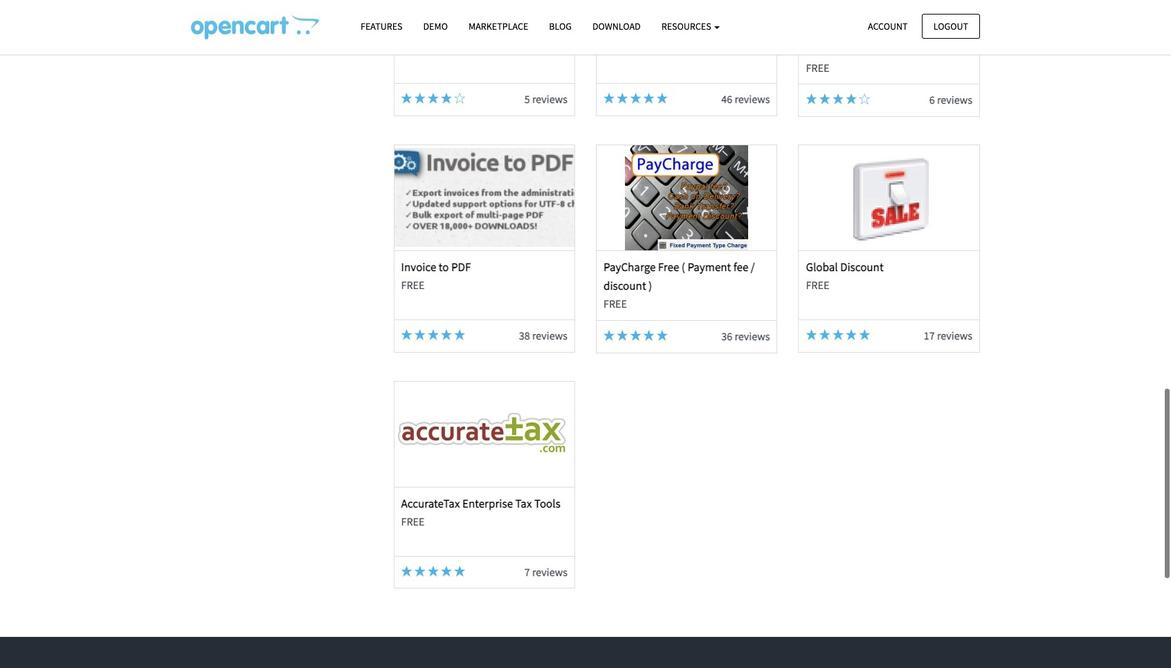 Task type: describe. For each thing, give the bounding box(es) containing it.
36
[[721, 329, 732, 343]]

download
[[592, 20, 641, 33]]

demo
[[423, 20, 448, 33]]

by
[[465, 23, 477, 38]]

opencart total orders image
[[191, 15, 319, 39]]

invoice to pdf free
[[401, 260, 471, 292]]

reviews right 5
[[532, 92, 567, 106]]

6 reviews
[[929, 93, 972, 107]]

tools
[[534, 496, 560, 511]]

reviews for remove model from invoice - free
[[937, 93, 972, 107]]

discount
[[840, 260, 884, 275]]

features link
[[350, 15, 413, 39]]

download link
[[582, 15, 651, 39]]

remove model from invoice - free link
[[806, 23, 948, 57]]

free inside invoice to pdf free
[[401, 278, 425, 292]]

17 reviews
[[924, 329, 972, 343]]

/
[[751, 260, 755, 275]]

blog link
[[539, 15, 582, 39]]

free inside x-fee free
[[603, 42, 627, 56]]

accuratetax enterprise tax tools image
[[394, 382, 574, 487]]

invoice to pdf image
[[394, 145, 574, 251]]

38 reviews
[[519, 329, 567, 343]]

pdf
[[451, 260, 471, 275]]

account
[[868, 20, 908, 32]]

invoice inside invoice to pdf free
[[401, 260, 436, 275]]

)
[[648, 278, 652, 294]]

free
[[658, 260, 679, 275]]

star light o image for 6 reviews
[[859, 94, 870, 105]]

from
[[881, 23, 904, 38]]

7
[[524, 565, 530, 579]]

(
[[682, 260, 685, 275]]

blog
[[549, 20, 572, 33]]

5 reviews
[[524, 92, 567, 106]]

global
[[806, 260, 838, 275]]

reviews for accuratetax enterprise tax tools
[[532, 565, 567, 579]]

global discount free
[[806, 260, 884, 292]]

46 reviews
[[721, 92, 770, 106]]

resources link
[[651, 15, 730, 39]]

model
[[848, 23, 878, 38]]

invoice to pdf link
[[401, 260, 471, 275]]

marketplace
[[469, 20, 528, 33]]

reviews for paycharge free ( payment fee / discount )
[[735, 329, 770, 343]]

x-fee free
[[603, 23, 628, 56]]

17
[[924, 329, 935, 343]]



Task type: locate. For each thing, give the bounding box(es) containing it.
reviews
[[532, 92, 567, 106], [735, 92, 770, 106], [937, 93, 972, 107], [532, 329, 567, 343], [937, 329, 972, 343], [735, 329, 770, 343], [532, 565, 567, 579]]

fee
[[613, 23, 628, 38], [733, 260, 748, 275]]

paycharge free ( payment fee / discount ) link
[[603, 260, 755, 294]]

type
[[526, 23, 548, 38]]

1 horizontal spatial invoice
[[907, 23, 942, 38]]

discount/fee
[[401, 23, 463, 38]]

payment
[[480, 23, 523, 38]]

fee inside x-fee free
[[613, 23, 628, 38]]

star light o image down discount/fee by payment type free
[[454, 93, 465, 104]]

0 horizontal spatial star light o image
[[454, 93, 465, 104]]

discount/fee by payment type free
[[401, 23, 548, 56]]

7 reviews
[[524, 565, 567, 579]]

star light image
[[401, 93, 412, 104], [414, 93, 425, 104], [441, 93, 452, 104], [630, 93, 641, 104], [643, 93, 654, 104], [806, 94, 817, 105], [819, 94, 830, 105], [846, 94, 857, 105], [806, 329, 817, 340], [819, 329, 830, 340], [846, 329, 857, 340], [617, 330, 628, 341], [630, 330, 641, 341], [428, 566, 439, 577], [441, 566, 452, 577], [454, 566, 465, 577]]

0 horizontal spatial fee
[[613, 23, 628, 38]]

36 reviews
[[721, 329, 770, 343]]

reviews right "7"
[[532, 565, 567, 579]]

to
[[439, 260, 449, 275]]

tax
[[515, 496, 532, 511]]

free inside discount/fee by payment type free
[[401, 42, 425, 56]]

payment
[[688, 260, 731, 275]]

6
[[929, 93, 935, 107]]

features
[[361, 20, 402, 33]]

star light o image for 5 reviews
[[454, 93, 465, 104]]

global discount link
[[806, 260, 884, 275]]

marketplace link
[[458, 15, 539, 39]]

discount
[[603, 278, 646, 294]]

free inside accuratetax enterprise tax tools free
[[401, 515, 425, 529]]

star light o image down remove model from invoice - free free
[[859, 94, 870, 105]]

accuratetax enterprise tax tools link
[[401, 496, 560, 511]]

invoice inside remove model from invoice - free free
[[907, 23, 942, 38]]

invoice left '-'
[[907, 23, 942, 38]]

paycharge
[[603, 260, 656, 275]]

0 vertical spatial fee
[[613, 23, 628, 38]]

5
[[524, 92, 530, 106]]

free
[[401, 42, 425, 56], [603, 42, 627, 56], [806, 42, 831, 57], [806, 61, 829, 75], [401, 278, 425, 292], [806, 278, 829, 292], [603, 297, 627, 311], [401, 515, 425, 529]]

star light image
[[428, 93, 439, 104], [603, 93, 615, 104], [617, 93, 628, 104], [657, 93, 668, 104], [832, 94, 844, 105], [401, 329, 412, 340], [414, 329, 425, 340], [428, 329, 439, 340], [441, 329, 452, 340], [454, 329, 465, 340], [832, 329, 844, 340], [859, 329, 870, 340], [603, 330, 615, 341], [643, 330, 654, 341], [657, 330, 668, 341], [401, 566, 412, 577], [414, 566, 425, 577]]

46
[[721, 92, 732, 106]]

1 horizontal spatial star light o image
[[859, 94, 870, 105]]

reviews right the 36
[[735, 329, 770, 343]]

x-fee link
[[603, 23, 628, 38]]

0 vertical spatial invoice
[[907, 23, 942, 38]]

reviews right 6
[[937, 93, 972, 107]]

-
[[944, 23, 948, 38]]

free inside paycharge free ( payment fee / discount ) free
[[603, 297, 627, 311]]

accuratetax enterprise tax tools free
[[401, 496, 560, 529]]

invoice left to
[[401, 260, 436, 275]]

resources
[[661, 20, 713, 33]]

logout
[[933, 20, 968, 32]]

reviews for global discount
[[937, 329, 972, 343]]

paycharge free ( payment fee / discount ) free
[[603, 260, 755, 311]]

remove model from invoice - free free
[[806, 23, 948, 75]]

1 vertical spatial fee
[[733, 260, 748, 275]]

logout link
[[922, 13, 980, 39]]

fee inside paycharge free ( payment fee / discount ) free
[[733, 260, 748, 275]]

discount/fee by payment type link
[[401, 23, 548, 38]]

paycharge free ( payment fee / discount ) image
[[597, 145, 777, 251]]

1 horizontal spatial fee
[[733, 260, 748, 275]]

accuratetax
[[401, 496, 460, 511]]

reviews right "46"
[[735, 92, 770, 106]]

38
[[519, 329, 530, 343]]

x-
[[603, 23, 613, 38]]

reviews right 38
[[532, 329, 567, 343]]

invoice
[[907, 23, 942, 38], [401, 260, 436, 275]]

free inside the global discount free
[[806, 278, 829, 292]]

enterprise
[[462, 496, 513, 511]]

reviews for invoice to pdf
[[532, 329, 567, 343]]

remove model from invoice - free image
[[799, 0, 979, 14]]

remove
[[806, 23, 846, 38]]

global discount image
[[799, 145, 979, 251]]

1 vertical spatial invoice
[[401, 260, 436, 275]]

star light o image
[[454, 93, 465, 104], [859, 94, 870, 105]]

0 horizontal spatial invoice
[[401, 260, 436, 275]]

reviews right 17
[[937, 329, 972, 343]]

account link
[[856, 13, 919, 39]]

demo link
[[413, 15, 458, 39]]



Task type: vqa. For each thing, say whether or not it's contained in the screenshot.
International Shipping Regulations: What Ecommerce Business Needs to Know
no



